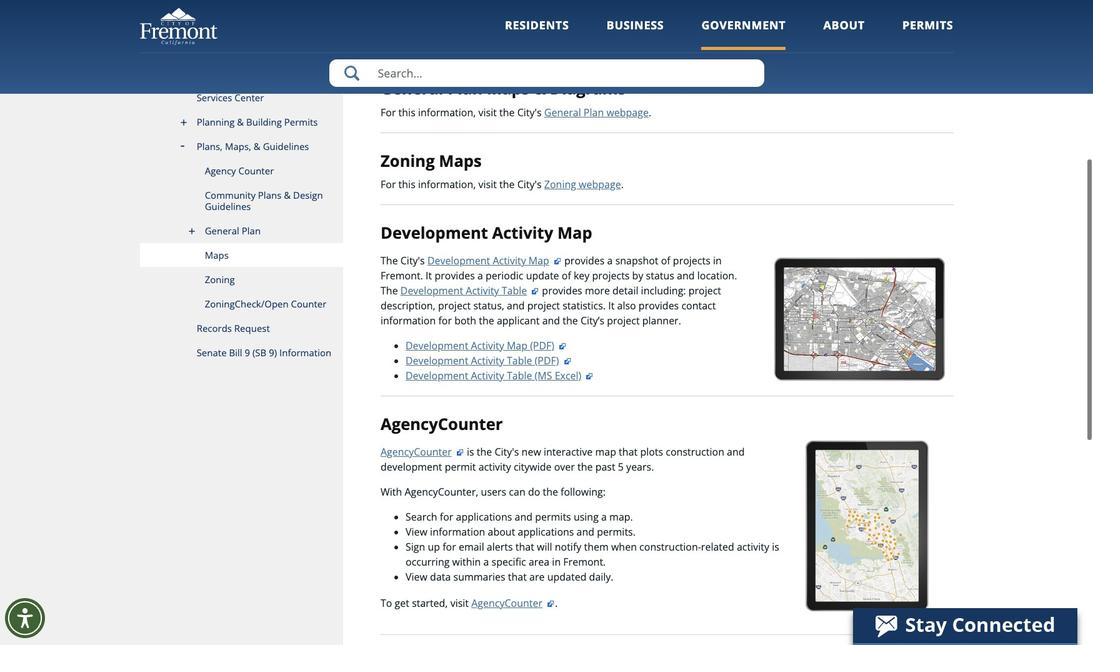 Task type: describe. For each thing, give the bounding box(es) containing it.
plan for general plan
[[242, 224, 261, 237]]

1 horizontal spatial projects
[[673, 254, 711, 268]]

map image
[[381, 0, 953, 59]]

community plans & design guidelines link
[[140, 183, 343, 219]]

activity inside the search for applications and permits using a map. view information about applications and permits. sign up for email alerts that will notify them when construction-related activity is occurring within a specific area in fremont. view data summaries that are updated daily.
[[737, 540, 769, 554]]

specific
[[492, 555, 526, 569]]

interactive
[[544, 445, 593, 459]]

counter for zoningcheck/open counter
[[291, 298, 327, 310]]

agency counter link
[[140, 159, 343, 183]]

guidelines inside community plans & design guidelines
[[205, 200, 251, 213]]

plans
[[258, 189, 281, 201]]

development activity map link
[[427, 254, 562, 268]]

permit center/development services center link
[[140, 74, 343, 110]]

email
[[459, 540, 484, 554]]

development activity map (pdf) link
[[406, 339, 567, 353]]

plans, maps, & guidelines link
[[140, 134, 343, 159]]

2 vertical spatial that
[[508, 570, 527, 584]]

records request link
[[140, 316, 343, 341]]

for for information
[[438, 314, 452, 328]]

a left map.
[[601, 510, 607, 524]]

provides up 'key'
[[564, 254, 605, 268]]

general for general plan maps & diagrams
[[381, 77, 443, 99]]

zoning link
[[140, 268, 343, 292]]

for for for this information, visit the city's general plan webpage .
[[381, 105, 396, 119]]

plots
[[640, 445, 663, 459]]

2 vertical spatial .
[[555, 596, 558, 610]]

1 vertical spatial zoning
[[544, 178, 576, 192]]

a left snapshot
[[607, 254, 613, 268]]

1 vertical spatial general
[[544, 105, 581, 119]]

1 horizontal spatial permits
[[902, 18, 953, 33]]

provides up the "planner."
[[639, 299, 679, 313]]

9
[[245, 346, 250, 359]]

this for for this information, visit the city's zoning webpage .
[[399, 178, 415, 192]]

counter for agency counter
[[238, 164, 274, 177]]

activity down development activity map (pdf) "link"
[[471, 354, 504, 368]]

applicant
[[497, 314, 540, 328]]

design
[[293, 189, 323, 201]]

Search text field
[[329, 59, 764, 87]]

construction-
[[639, 540, 701, 554]]

excel)
[[555, 369, 581, 383]]

zoning maps
[[381, 150, 482, 172]]

using
[[574, 510, 599, 524]]

permits.
[[597, 525, 636, 539]]

information, for for this information, visit the city's zoning webpage .
[[418, 178, 476, 192]]

construction
[[666, 445, 724, 459]]

& left building
[[237, 116, 244, 128]]

0 vertical spatial applications
[[456, 510, 512, 524]]

(ms
[[535, 369, 552, 383]]

1 vertical spatial plan
[[584, 105, 604, 119]]

for this information, visit the city's zoning webpage .
[[381, 178, 624, 192]]

users
[[481, 485, 506, 499]]

it inside provides more detail including: project description, project status, and project statistics. it also provides contact information for both the applicant and the city's project planner.
[[608, 299, 615, 313]]

permit center/development services center
[[197, 80, 320, 104]]

provides more detail including: project description, project status, and project statistics. it also provides contact information for both the applicant and the city's project planner.
[[381, 284, 721, 328]]

within
[[452, 555, 481, 569]]

development activity table link
[[400, 284, 540, 298]]

community
[[205, 189, 256, 201]]

0 horizontal spatial agencycounter link
[[381, 445, 464, 459]]

senate
[[197, 346, 227, 359]]

business
[[607, 18, 664, 33]]

the left past
[[578, 460, 593, 474]]

status
[[646, 269, 674, 283]]

get
[[395, 596, 409, 610]]

2 view from the top
[[406, 570, 428, 584]]

them
[[584, 540, 609, 554]]

city's left zoning webpage link
[[517, 178, 542, 192]]

1 vertical spatial webpage
[[579, 178, 621, 192]]

services
[[197, 91, 232, 104]]

general plan maps & diagrams
[[381, 77, 626, 99]]

notify
[[555, 540, 581, 554]]

following:
[[561, 485, 606, 499]]

is inside is the city's new interactive map that plots construction and development permit activity citywide over the past 5 years.
[[467, 445, 474, 459]]

will
[[537, 540, 552, 554]]

residents
[[505, 18, 569, 33]]

development activity map image
[[768, 256, 950, 386]]

by
[[632, 269, 643, 283]]

1 vertical spatial applications
[[518, 525, 574, 539]]

occurring
[[406, 555, 450, 569]]

sign
[[406, 540, 425, 554]]

& inside community plans & design guidelines
[[284, 189, 291, 201]]

location.
[[697, 269, 737, 283]]

activity inside is the city's new interactive map that plots construction and development permit activity citywide over the past 5 years.
[[479, 460, 511, 474]]

5
[[618, 460, 624, 474]]

1 vertical spatial that
[[516, 540, 534, 554]]

1 vertical spatial agencycounter
[[381, 445, 452, 459]]

senate bill 9 (sb 9) information
[[197, 346, 331, 359]]

search
[[406, 510, 437, 524]]

in inside the search for applications and permits using a map. view information about applications and permits. sign up for email alerts that will notify them when construction-related activity is occurring within a specific area in fremont. view data summaries that are updated daily.
[[552, 555, 561, 569]]

the right do
[[543, 485, 558, 499]]

9)
[[269, 346, 277, 359]]

over
[[554, 460, 575, 474]]

project down development activity table
[[438, 299, 471, 313]]

the up with agencycounter, users can do the following:
[[477, 445, 492, 459]]

key
[[574, 269, 590, 283]]

development activity table (pdf) link
[[406, 354, 572, 368]]

search for applications and permits using a map. view information about applications and permits. sign up for email alerts that will notify them when construction-related activity is occurring within a specific area in fremont. view data summaries that are updated daily.
[[406, 510, 779, 584]]

2 vertical spatial agencycounter
[[471, 596, 543, 610]]

map
[[595, 445, 616, 459]]

city's inside is the city's new interactive map that plots construction and development permit activity citywide over the past 5 years.
[[495, 445, 519, 459]]

bill
[[229, 346, 242, 359]]

stay connected image
[[853, 608, 1076, 643]]

the down statistics. at top
[[563, 314, 578, 328]]

1 vertical spatial of
[[562, 269, 571, 283]]

detail
[[613, 284, 638, 298]]

a up 'development activity table' link
[[477, 269, 483, 283]]

provides up development activity table
[[435, 269, 475, 283]]

& right maps,
[[254, 140, 260, 153]]

is the city's new interactive map that plots construction and development permit activity citywide over the past 5 years.
[[381, 445, 745, 474]]

also
[[617, 299, 636, 313]]

and up applicant
[[507, 299, 525, 313]]

it inside 'provides a snapshot of projects in fremont. it provides a periodic update of key projects by status and location. the'
[[426, 269, 432, 283]]

past
[[595, 460, 615, 474]]

for for up
[[443, 540, 456, 554]]

zoningcheck/open counter
[[205, 298, 327, 310]]

map for development activity map (pdf) development activity table (pdf) development activity table (ms excel)
[[507, 339, 528, 353]]

government link
[[702, 18, 786, 50]]

1 vertical spatial permits
[[284, 116, 318, 128]]

years.
[[626, 460, 654, 474]]

the down general plan maps & diagrams
[[499, 105, 515, 119]]

and inside is the city's new interactive map that plots construction and development permit activity citywide over the past 5 years.
[[727, 445, 745, 459]]

agency
[[205, 164, 236, 177]]

agencycounter image
[[800, 441, 935, 611]]

the down status,
[[479, 314, 494, 328]]

0 vertical spatial (pdf)
[[530, 339, 554, 353]]

0 vertical spatial agencycounter
[[381, 413, 503, 435]]

information
[[279, 346, 331, 359]]

do
[[528, 485, 540, 499]]

zoning for zoning link
[[205, 273, 235, 286]]

0 vertical spatial guidelines
[[263, 140, 309, 153]]

permits link
[[902, 18, 953, 50]]

0 horizontal spatial projects
[[592, 269, 630, 283]]

government
[[702, 18, 786, 33]]

visit for zoning
[[478, 178, 497, 192]]

area
[[529, 555, 550, 569]]

zoningcheck/open counter link
[[140, 292, 343, 316]]

center/development
[[228, 80, 320, 93]]

statistics.
[[563, 299, 606, 313]]

activity down development activity table (pdf) link
[[471, 369, 504, 383]]

can
[[509, 485, 525, 499]]

development activity table (ms excel) link
[[406, 369, 594, 383]]

with agencycounter, users can do the following:
[[381, 485, 606, 499]]

planning & building permits link
[[140, 110, 343, 134]]



Task type: locate. For each thing, give the bounding box(es) containing it.
information inside the search for applications and permits using a map. view information about applications and permits. sign up for email alerts that will notify them when construction-related activity is occurring within a specific area in fremont. view data summaries that are updated daily.
[[430, 525, 485, 539]]

map inside "development activity map (pdf) development activity table (pdf) development activity table (ms excel)"
[[507, 339, 528, 353]]

2 horizontal spatial .
[[649, 105, 651, 119]]

center
[[235, 91, 264, 104]]

1 horizontal spatial general
[[381, 77, 443, 99]]

information, down zoning maps
[[418, 178, 476, 192]]

& right plans
[[284, 189, 291, 201]]

agencycounter up permit
[[381, 413, 503, 435]]

table left (ms
[[507, 369, 532, 383]]

city's
[[581, 314, 604, 328]]

0 horizontal spatial fremont.
[[381, 269, 423, 283]]

information, for for this information, visit the city's general plan webpage .
[[418, 105, 476, 119]]

this down zoning maps
[[399, 178, 415, 192]]

project up applicant
[[527, 299, 560, 313]]

0 vertical spatial fremont.
[[381, 269, 423, 283]]

0 horizontal spatial applications
[[456, 510, 512, 524]]

activity up development activity map link
[[492, 222, 553, 244]]

up
[[428, 540, 440, 554]]

activity
[[479, 460, 511, 474], [737, 540, 769, 554]]

that left will
[[516, 540, 534, 554]]

plans, maps, & guidelines
[[197, 140, 309, 153]]

building
[[246, 116, 282, 128]]

information, up zoning maps
[[418, 105, 476, 119]]

0 vertical spatial visit
[[478, 105, 497, 119]]

project up contact
[[689, 284, 721, 298]]

0 horizontal spatial is
[[467, 445, 474, 459]]

1 vertical spatial (pdf)
[[535, 354, 559, 368]]

0 horizontal spatial it
[[426, 269, 432, 283]]

activity up users
[[479, 460, 511, 474]]

2 vertical spatial visit
[[450, 596, 469, 610]]

about link
[[823, 18, 865, 50]]

started,
[[412, 596, 448, 610]]

1 the from the top
[[381, 254, 398, 268]]

agencycounter down summaries
[[471, 596, 543, 610]]

business link
[[607, 18, 664, 50]]

to
[[381, 596, 392, 610]]

project down 'also'
[[607, 314, 640, 328]]

applications up will
[[518, 525, 574, 539]]

view up sign
[[406, 525, 428, 539]]

(sb
[[252, 346, 266, 359]]

guidelines up general plan
[[205, 200, 251, 213]]

is right related
[[772, 540, 779, 554]]

0 vertical spatial projects
[[673, 254, 711, 268]]

2 vertical spatial for
[[443, 540, 456, 554]]

2 information, from the top
[[418, 178, 476, 192]]

0 horizontal spatial map
[[507, 339, 528, 353]]

1 vertical spatial table
[[507, 354, 532, 368]]

1 vertical spatial map
[[529, 254, 549, 268]]

city's
[[517, 105, 542, 119], [517, 178, 542, 192], [400, 254, 425, 268], [495, 445, 519, 459]]

2 horizontal spatial zoning
[[544, 178, 576, 192]]

0 horizontal spatial maps
[[205, 249, 229, 261]]

general
[[381, 77, 443, 99], [544, 105, 581, 119], [205, 224, 239, 237]]

of
[[661, 254, 670, 268], [562, 269, 571, 283]]

information up email
[[430, 525, 485, 539]]

a
[[607, 254, 613, 268], [477, 269, 483, 283], [601, 510, 607, 524], [483, 555, 489, 569]]

2 horizontal spatial maps
[[487, 77, 530, 99]]

map
[[557, 222, 592, 244], [529, 254, 549, 268], [507, 339, 528, 353]]

0 horizontal spatial of
[[562, 269, 571, 283]]

0 vertical spatial activity
[[479, 460, 511, 474]]

citywide
[[514, 460, 552, 474]]

2 for from the top
[[381, 178, 396, 192]]

records request
[[197, 322, 270, 334]]

general inside general plan link
[[205, 224, 239, 237]]

the city's development activity map
[[381, 254, 549, 268]]

1 vertical spatial guidelines
[[205, 200, 251, 213]]

are
[[529, 570, 545, 584]]

2 vertical spatial table
[[507, 369, 532, 383]]

0 vertical spatial it
[[426, 269, 432, 283]]

1 view from the top
[[406, 525, 428, 539]]

1 horizontal spatial zoning
[[381, 150, 435, 172]]

for
[[381, 105, 396, 119], [381, 178, 396, 192]]

about
[[488, 525, 515, 539]]

counter up information
[[291, 298, 327, 310]]

for inside provides more detail including: project description, project status, and project statistics. it also provides contact information for both the applicant and the city's project planner.
[[438, 314, 452, 328]]

development activity table
[[400, 284, 527, 298]]

1 vertical spatial counter
[[291, 298, 327, 310]]

0 horizontal spatial zoning
[[205, 273, 235, 286]]

&
[[534, 77, 546, 99], [237, 116, 244, 128], [254, 140, 260, 153], [284, 189, 291, 201]]

alerts
[[487, 540, 513, 554]]

maps up for this information, visit the city's general plan webpage .
[[487, 77, 530, 99]]

and inside 'provides a snapshot of projects in fremont. it provides a periodic update of key projects by status and location. the'
[[677, 269, 695, 283]]

the up "development activity map"
[[499, 178, 515, 192]]

this up zoning maps
[[399, 105, 415, 119]]

maps,
[[225, 140, 251, 153]]

city's down general plan maps & diagrams
[[517, 105, 542, 119]]

1 vertical spatial information
[[430, 525, 485, 539]]

zoning for zoning maps
[[381, 150, 435, 172]]

fremont. down the them
[[563, 555, 606, 569]]

activity up status,
[[466, 284, 499, 298]]

activity right related
[[737, 540, 769, 554]]

activity up development activity table (pdf) link
[[471, 339, 504, 353]]

1 vertical spatial information,
[[418, 178, 476, 192]]

general for general plan
[[205, 224, 239, 237]]

1 horizontal spatial of
[[661, 254, 670, 268]]

2 vertical spatial maps
[[205, 249, 229, 261]]

0 horizontal spatial general
[[205, 224, 239, 237]]

that down specific
[[508, 570, 527, 584]]

and right construction
[[727, 445, 745, 459]]

1 horizontal spatial in
[[713, 254, 722, 268]]

city's left new
[[495, 445, 519, 459]]

the
[[381, 254, 398, 268], [381, 284, 398, 298]]

1 this from the top
[[399, 105, 415, 119]]

development activity map
[[381, 222, 592, 244]]

plan up 'maps' link
[[242, 224, 261, 237]]

and down using
[[577, 525, 594, 539]]

0 horizontal spatial permits
[[284, 116, 318, 128]]

1 vertical spatial view
[[406, 570, 428, 584]]

permits
[[535, 510, 571, 524]]

of up status at the right top
[[661, 254, 670, 268]]

it left 'also'
[[608, 299, 615, 313]]

0 vertical spatial is
[[467, 445, 474, 459]]

2 vertical spatial plan
[[242, 224, 261, 237]]

guidelines down building
[[263, 140, 309, 153]]

0 vertical spatial .
[[649, 105, 651, 119]]

2 this from the top
[[399, 178, 415, 192]]

0 vertical spatial information
[[381, 314, 436, 328]]

maps down general plan
[[205, 249, 229, 261]]

2 the from the top
[[381, 284, 398, 298]]

0 vertical spatial in
[[713, 254, 722, 268]]

agencycounter up the development
[[381, 445, 452, 459]]

in inside 'provides a snapshot of projects in fremont. it provides a periodic update of key projects by status and location. the'
[[713, 254, 722, 268]]

map up update
[[529, 254, 549, 268]]

applications up about
[[456, 510, 512, 524]]

and right status at the right top
[[677, 269, 695, 283]]

0 horizontal spatial plan
[[242, 224, 261, 237]]

activity up periodic
[[493, 254, 526, 268]]

projects up location.
[[673, 254, 711, 268]]

about
[[823, 18, 865, 33]]

city's up description,
[[400, 254, 425, 268]]

1 vertical spatial it
[[608, 299, 615, 313]]

1 vertical spatial activity
[[737, 540, 769, 554]]

projects up more
[[592, 269, 630, 283]]

in right area
[[552, 555, 561, 569]]

1 for from the top
[[381, 105, 396, 119]]

1 vertical spatial agencycounter link
[[471, 596, 555, 610]]

plan for general plan maps & diagrams
[[448, 77, 483, 99]]

1 horizontal spatial fremont.
[[563, 555, 606, 569]]

is up permit
[[467, 445, 474, 459]]

0 horizontal spatial guidelines
[[205, 200, 251, 213]]

0 vertical spatial agencycounter link
[[381, 445, 464, 459]]

provides down 'key'
[[542, 284, 582, 298]]

0 vertical spatial of
[[661, 254, 670, 268]]

records
[[197, 322, 232, 334]]

projects
[[673, 254, 711, 268], [592, 269, 630, 283]]

1 horizontal spatial it
[[608, 299, 615, 313]]

in
[[713, 254, 722, 268], [552, 555, 561, 569]]

2 vertical spatial general
[[205, 224, 239, 237]]

senate bill 9 (sb 9) information link
[[140, 341, 343, 365]]

that up the 5
[[619, 445, 638, 459]]

1 information, from the top
[[418, 105, 476, 119]]

0 vertical spatial zoning
[[381, 150, 435, 172]]

visit for general
[[478, 105, 497, 119]]

0 vertical spatial permits
[[902, 18, 953, 33]]

applications
[[456, 510, 512, 524], [518, 525, 574, 539]]

updated
[[547, 570, 587, 584]]

diagrams
[[550, 77, 626, 99]]

0 vertical spatial for
[[438, 314, 452, 328]]

1 vertical spatial the
[[381, 284, 398, 298]]

is inside the search for applications and permits using a map. view information about applications and permits. sign up for email alerts that will notify them when construction-related activity is occurring within a specific area in fremont. view data summaries that are updated daily.
[[772, 540, 779, 554]]

related
[[701, 540, 734, 554]]

development
[[381, 460, 442, 474]]

information down description,
[[381, 314, 436, 328]]

maps up the for this information, visit the city's zoning webpage . at top
[[439, 150, 482, 172]]

daily.
[[589, 570, 614, 584]]

& up for this information, visit the city's general plan webpage .
[[534, 77, 546, 99]]

of left 'key'
[[562, 269, 571, 283]]

0 vertical spatial plan
[[448, 77, 483, 99]]

0 vertical spatial the
[[381, 254, 398, 268]]

request
[[234, 322, 270, 334]]

1 vertical spatial fremont.
[[563, 555, 606, 569]]

provides a snapshot of projects in fremont. it provides a periodic update of key projects by status and location. the
[[381, 254, 737, 298]]

the inside 'provides a snapshot of projects in fremont. it provides a periodic update of key projects by status and location. the'
[[381, 284, 398, 298]]

2 horizontal spatial map
[[557, 222, 592, 244]]

agencycounter link up the development
[[381, 445, 464, 459]]

1 horizontal spatial guidelines
[[263, 140, 309, 153]]

project
[[689, 284, 721, 298], [438, 299, 471, 313], [527, 299, 560, 313], [607, 314, 640, 328]]

community plans & design guidelines
[[205, 189, 323, 213]]

counter down plans, maps, & guidelines
[[238, 164, 274, 177]]

it up description,
[[426, 269, 432, 283]]

agencycounter link down are
[[471, 596, 555, 610]]

planning & building permits
[[197, 116, 318, 128]]

that inside is the city's new interactive map that plots construction and development permit activity citywide over the past 5 years.
[[619, 445, 638, 459]]

1 horizontal spatial map
[[529, 254, 549, 268]]

for left both
[[438, 314, 452, 328]]

visit up "development activity map"
[[478, 178, 497, 192]]

it
[[426, 269, 432, 283], [608, 299, 615, 313]]

and down can
[[515, 510, 533, 524]]

plan inside general plan link
[[242, 224, 261, 237]]

development activity map (pdf) development activity table (pdf) development activity table (ms excel)
[[406, 339, 581, 383]]

1 horizontal spatial .
[[621, 178, 624, 192]]

0 vertical spatial table
[[502, 284, 527, 298]]

2 horizontal spatial general
[[544, 105, 581, 119]]

more
[[585, 284, 610, 298]]

maps link
[[140, 243, 343, 268]]

plan up for this information, visit the city's general plan webpage .
[[448, 77, 483, 99]]

map up 'key'
[[557, 222, 592, 244]]

in up location.
[[713, 254, 722, 268]]

information
[[381, 314, 436, 328], [430, 525, 485, 539]]

table down periodic
[[502, 284, 527, 298]]

status,
[[473, 299, 504, 313]]

fremont. inside 'provides a snapshot of projects in fremont. it provides a periodic update of key projects by status and location. the'
[[381, 269, 423, 283]]

for right search
[[440, 510, 453, 524]]

data
[[430, 570, 451, 584]]

zoning webpage link
[[544, 178, 621, 192]]

maps
[[487, 77, 530, 99], [439, 150, 482, 172], [205, 249, 229, 261]]

agencycounter,
[[405, 485, 478, 499]]

map for development activity map
[[557, 222, 592, 244]]

map down applicant
[[507, 339, 528, 353]]

including:
[[641, 284, 686, 298]]

0 vertical spatial for
[[381, 105, 396, 119]]

view down occurring
[[406, 570, 428, 584]]

this for for this information, visit the city's general plan webpage .
[[399, 105, 415, 119]]

.
[[649, 105, 651, 119], [621, 178, 624, 192], [555, 596, 558, 610]]

1 vertical spatial maps
[[439, 150, 482, 172]]

1 horizontal spatial activity
[[737, 540, 769, 554]]

activity
[[492, 222, 553, 244], [493, 254, 526, 268], [466, 284, 499, 298], [471, 339, 504, 353], [471, 354, 504, 368], [471, 369, 504, 383]]

2 horizontal spatial plan
[[584, 105, 604, 119]]

new
[[522, 445, 541, 459]]

agency counter
[[205, 164, 274, 177]]

1 vertical spatial projects
[[592, 269, 630, 283]]

1 horizontal spatial agencycounter link
[[471, 596, 555, 610]]

(pdf)
[[530, 339, 554, 353], [535, 354, 559, 368]]

fremont. up description,
[[381, 269, 423, 283]]

permit
[[445, 460, 476, 474]]

for for for this information, visit the city's zoning webpage .
[[381, 178, 396, 192]]

1 vertical spatial in
[[552, 555, 561, 569]]

for
[[438, 314, 452, 328], [440, 510, 453, 524], [443, 540, 456, 554]]

fremont. inside the search for applications and permits using a map. view information about applications and permits. sign up for email alerts that will notify them when construction-related activity is occurring within a specific area in fremont. view data summaries that are updated daily.
[[563, 555, 606, 569]]

0 vertical spatial this
[[399, 105, 415, 119]]

visit down general plan maps & diagrams
[[478, 105, 497, 119]]

visit right started,
[[450, 596, 469, 610]]

1 horizontal spatial plan
[[448, 77, 483, 99]]

0 horizontal spatial counter
[[238, 164, 274, 177]]

table up development activity table (ms excel) 'link'
[[507, 354, 532, 368]]

0 horizontal spatial in
[[552, 555, 561, 569]]

development
[[381, 222, 488, 244], [427, 254, 490, 268], [400, 284, 463, 298], [406, 339, 468, 353], [406, 354, 468, 368], [406, 369, 468, 383]]

1 vertical spatial for
[[440, 510, 453, 524]]

1 vertical spatial this
[[399, 178, 415, 192]]

0 vertical spatial webpage
[[607, 105, 649, 119]]

1 horizontal spatial is
[[772, 540, 779, 554]]

0 vertical spatial maps
[[487, 77, 530, 99]]

2 vertical spatial zoning
[[205, 273, 235, 286]]

plan down the "diagrams"
[[584, 105, 604, 119]]

and right applicant
[[542, 314, 560, 328]]

information inside provides more detail including: project description, project status, and project statistics. it also provides contact information for both the applicant and the city's project planner.
[[381, 314, 436, 328]]

0 vertical spatial that
[[619, 445, 638, 459]]

0 vertical spatial general
[[381, 77, 443, 99]]

1 horizontal spatial maps
[[439, 150, 482, 172]]

1 vertical spatial .
[[621, 178, 624, 192]]

a up summaries
[[483, 555, 489, 569]]

for right up on the bottom
[[443, 540, 456, 554]]

description,
[[381, 299, 435, 313]]



Task type: vqa. For each thing, say whether or not it's contained in the screenshot.
middle Maps
yes



